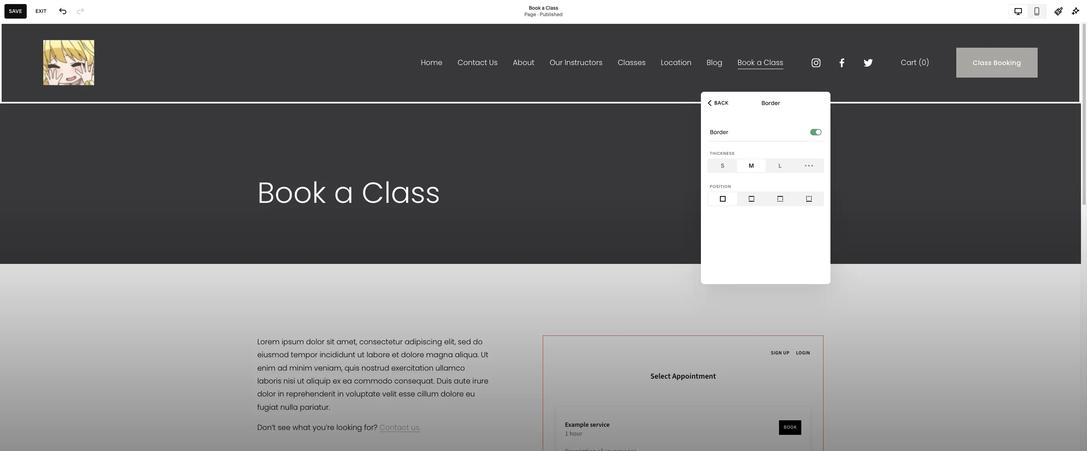 Task type: describe. For each thing, give the bounding box(es) containing it.
exit button
[[31, 4, 51, 18]]

2 icon image from the left
[[747, 195, 756, 204]]

website
[[13, 375, 35, 383]]

class for book a class
[[48, 210, 63, 217]]

a for book a class
[[44, 210, 47, 217]]

navigation.
[[27, 267, 52, 273]]

appear
[[101, 260, 118, 266]]

disabled
[[101, 254, 121, 260]]

book a class
[[29, 210, 63, 217]]

main
[[13, 67, 29, 75]]

system pages button
[[13, 352, 119, 370]]

demo
[[48, 86, 62, 92]]

more
[[63, 273, 75, 279]]

or
[[13, 260, 18, 266]]

tools
[[36, 375, 50, 383]]

s button
[[708, 159, 737, 172]]

version 7.1
[[13, 397, 36, 403]]

unless
[[68, 254, 83, 260]]

not linked is empty
[[45, 295, 87, 300]]

pages inside "button"
[[35, 357, 51, 364]]

learn more link
[[48, 273, 75, 280]]

4 icon image from the left
[[805, 195, 813, 204]]

thickness
[[710, 151, 735, 156]]

engines
[[71, 267, 89, 273]]

system
[[13, 357, 33, 364]]

l button
[[766, 159, 795, 172]]

also
[[100, 267, 109, 273]]

learn more
[[48, 273, 75, 279]]

these pages are public unless they're disabled or password-protected, but they don't appear in the navigation. search engines can also discover them.
[[13, 254, 121, 279]]

them.
[[34, 273, 47, 279]]

don't
[[88, 260, 100, 266]]

0 vertical spatial tab list
[[1009, 5, 1046, 18]]

us
[[51, 103, 58, 111]]

1 icon image from the left
[[718, 195, 727, 204]]

3 icon image from the left
[[776, 195, 785, 204]]

contact us button
[[0, 98, 132, 116]]

contact
[[29, 103, 50, 111]]

0 vertical spatial border
[[762, 99, 780, 107]]

they
[[77, 260, 87, 266]]

book for book a class page · published
[[529, 5, 541, 11]]

protected,
[[44, 260, 68, 266]]

are
[[44, 254, 51, 260]]

the
[[19, 267, 26, 273]]

in
[[13, 267, 17, 273]]

0 horizontal spatial border
[[710, 129, 728, 136]]

learn
[[48, 273, 61, 279]]



Task type: locate. For each thing, give the bounding box(es) containing it.
class inside "button"
[[48, 210, 63, 217]]

published
[[540, 11, 563, 17]]

a inside "button"
[[44, 210, 47, 217]]

tab list containing s
[[708, 159, 823, 172]]

0 vertical spatial a
[[542, 5, 545, 11]]

navigation
[[30, 67, 63, 75]]

website tools button
[[13, 370, 119, 388]]

position
[[710, 185, 731, 189]]

linked
[[54, 295, 68, 300]]

save button
[[4, 4, 27, 18]]

1 vertical spatial a
[[44, 210, 47, 217]]

pages
[[13, 38, 47, 51], [35, 357, 51, 364]]

1 horizontal spatial book
[[529, 5, 541, 11]]

tab list
[[1009, 5, 1046, 18], [708, 159, 823, 172], [708, 193, 823, 206]]

icon image
[[718, 195, 727, 204], [747, 195, 756, 204], [776, 195, 785, 204], [805, 195, 813, 204]]

discover
[[13, 273, 33, 279]]

1 vertical spatial home
[[29, 85, 45, 93]]

1 horizontal spatial a
[[542, 5, 545, 11]]

0 vertical spatial book
[[529, 5, 541, 11]]

1 horizontal spatial border
[[762, 99, 780, 107]]

book a class page · published
[[525, 5, 563, 17]]

0 horizontal spatial book
[[29, 210, 42, 217]]

class inside book a class page · published
[[546, 5, 558, 11]]

home demo
[[29, 85, 62, 93]]

border
[[762, 99, 780, 107], [710, 129, 728, 136]]

home button
[[0, 9, 40, 27]]

book
[[529, 5, 541, 11], [29, 210, 42, 217]]

0 vertical spatial class
[[546, 5, 558, 11]]

home for home demo
[[29, 85, 45, 93]]

save
[[9, 8, 22, 14]]

s
[[721, 162, 725, 170]]

0 horizontal spatial class
[[48, 210, 63, 217]]

a inside book a class page · published
[[542, 5, 545, 11]]

book for book a class
[[29, 210, 42, 217]]

contact us
[[29, 103, 58, 111]]

they're
[[84, 254, 100, 260]]

book inside book a class page · published
[[529, 5, 541, 11]]

empty
[[74, 295, 87, 300]]

0 vertical spatial home
[[15, 15, 31, 21]]

exit
[[36, 8, 47, 14]]

·
[[537, 11, 539, 17]]

home for home
[[15, 15, 31, 21]]

Border checkbox
[[816, 130, 821, 135]]

home
[[15, 15, 31, 21], [29, 85, 45, 93]]

1 horizontal spatial class
[[546, 5, 558, 11]]

1 vertical spatial class
[[48, 210, 63, 217]]

utilities
[[13, 341, 37, 349]]

pages
[[29, 254, 43, 260]]

home inside button
[[15, 15, 31, 21]]

book inside "button"
[[29, 210, 42, 217]]

a for book a class page · published
[[542, 5, 545, 11]]

version
[[13, 397, 31, 403]]

system pages
[[13, 357, 51, 364]]

7.1
[[32, 397, 36, 403]]

can
[[90, 267, 99, 273]]

pages up tools at the left
[[35, 357, 51, 364]]

0 vertical spatial pages
[[13, 38, 47, 51]]

m
[[749, 162, 754, 170]]

a
[[542, 5, 545, 11], [44, 210, 47, 217]]

back button
[[706, 94, 731, 112]]

main navigation
[[13, 67, 63, 75]]

pages up the main navigation
[[13, 38, 47, 51]]

0 horizontal spatial a
[[44, 210, 47, 217]]

class
[[546, 5, 558, 11], [48, 210, 63, 217]]

book a class button
[[0, 205, 132, 223]]

2 vertical spatial tab list
[[708, 193, 823, 206]]

these
[[13, 254, 27, 260]]

1 vertical spatial book
[[29, 210, 42, 217]]

search
[[53, 267, 69, 273]]

not
[[45, 295, 53, 300]]

page
[[525, 11, 536, 17]]

back
[[714, 100, 729, 106]]

but
[[69, 260, 76, 266]]

public
[[53, 254, 67, 260]]

home down the main navigation
[[29, 85, 45, 93]]

1 vertical spatial border
[[710, 129, 728, 136]]

1 vertical spatial tab list
[[708, 159, 823, 172]]

is
[[69, 295, 72, 300]]

home down the save
[[15, 15, 31, 21]]

password-
[[19, 260, 44, 266]]

website tools
[[13, 375, 50, 383]]

1 vertical spatial pages
[[35, 357, 51, 364]]

m button
[[737, 159, 766, 172]]

class for book a class page · published
[[546, 5, 558, 11]]

l
[[779, 162, 782, 170]]



Task type: vqa. For each thing, say whether or not it's contained in the screenshot.
processing, on the left top of page
no



